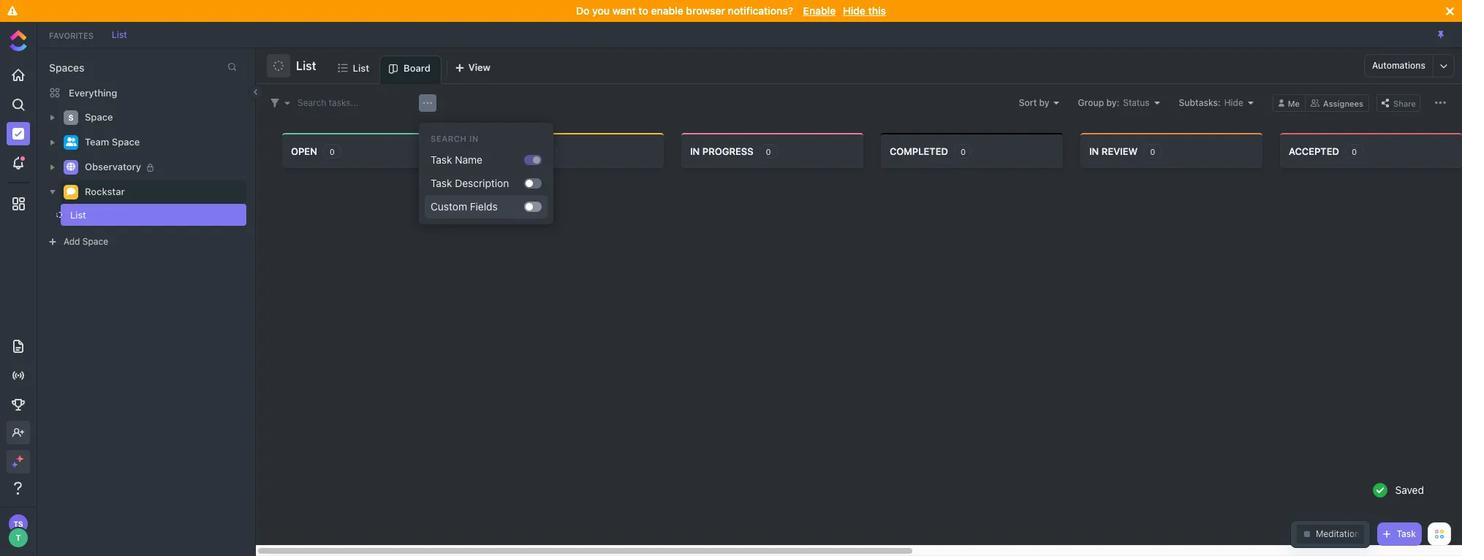 Task type: vqa. For each thing, say whether or not it's contained in the screenshot.
"LIST" within List button
yes



Task type: describe. For each thing, give the bounding box(es) containing it.
team space
[[85, 136, 140, 148]]

review
[[1102, 145, 1138, 157]]

name
[[455, 154, 483, 166]]

observatory
[[85, 161, 141, 173]]

0 for in progress
[[766, 147, 772, 156]]

custom
[[431, 200, 467, 213]]

accepted
[[1290, 145, 1340, 157]]

observatory link
[[85, 156, 237, 179]]

enable
[[651, 4, 684, 17]]

add space
[[64, 236, 108, 247]]

share
[[1394, 98, 1417, 108]]

favorites
[[49, 30, 94, 40]]

0 vertical spatial list link
[[104, 29, 135, 40]]

0 for in review
[[1151, 147, 1156, 156]]

share button
[[1377, 94, 1421, 112]]

task description
[[431, 177, 509, 189]]

to
[[639, 4, 649, 17]]

progress
[[703, 145, 754, 157]]

tasks...
[[329, 97, 359, 108]]

assignees
[[1324, 98, 1364, 108]]

everything link
[[37, 81, 255, 105]]

in review
[[1090, 145, 1138, 157]]

fields
[[470, 200, 498, 213]]

team
[[85, 136, 109, 148]]

notifications?
[[728, 4, 794, 17]]

team space link
[[85, 131, 237, 154]]

space link
[[85, 106, 237, 129]]

search for search tasks...
[[298, 97, 326, 108]]

me
[[1289, 98, 1301, 108]]

task for task name
[[431, 154, 452, 166]]

search tasks...
[[298, 97, 359, 108]]

2 vertical spatial task
[[1397, 529, 1417, 540]]

spaces link
[[37, 61, 85, 74]]

enable
[[804, 4, 836, 17]]

spaces
[[49, 61, 85, 74]]

list right favorites
[[112, 29, 127, 40]]

open
[[291, 145, 317, 157]]



Task type: locate. For each thing, give the bounding box(es) containing it.
in progress
[[691, 145, 754, 157]]

search in
[[431, 134, 479, 143]]

completed
[[890, 145, 949, 157]]

space for add space
[[83, 236, 108, 247]]

board
[[404, 62, 431, 74]]

task name button
[[425, 148, 524, 172]]

search left tasks...
[[298, 97, 326, 108]]

task name
[[431, 154, 483, 166]]

0 for completed
[[961, 147, 966, 156]]

list link right favorites
[[104, 29, 135, 40]]

0 for open
[[330, 147, 335, 156]]

hide
[[844, 4, 866, 17]]

2 0 from the left
[[766, 147, 772, 156]]

0 vertical spatial space
[[85, 111, 113, 123]]

0 right open
[[330, 147, 335, 156]]

list up the search tasks...
[[296, 59, 316, 72]]

in for in review
[[1090, 145, 1100, 157]]

task down 'search in'
[[431, 154, 452, 166]]

Search tasks... text field
[[298, 93, 419, 113]]

do you want to enable browser notifications? enable hide this
[[576, 4, 887, 17]]

saved
[[1396, 484, 1425, 497]]

automations
[[1373, 60, 1426, 71]]

space inside team space link
[[112, 136, 140, 148]]

1 horizontal spatial search
[[431, 134, 467, 143]]

you
[[593, 4, 610, 17]]

search
[[298, 97, 326, 108], [431, 134, 467, 143]]

0 right "accepted"
[[1352, 147, 1358, 156]]

task description button
[[425, 172, 524, 195]]

space inside space link
[[85, 111, 113, 123]]

space
[[85, 111, 113, 123], [112, 136, 140, 148], [83, 236, 108, 247]]

everything
[[69, 87, 117, 98]]

list up "search tasks..." 'text box'
[[353, 62, 369, 74]]

rockstar
[[85, 186, 125, 198]]

space for team space
[[112, 136, 140, 148]]

custom fields button
[[425, 195, 524, 219]]

0 horizontal spatial search
[[298, 97, 326, 108]]

do
[[576, 4, 590, 17]]

task down saved
[[1397, 529, 1417, 540]]

in
[[470, 134, 479, 143]]

0 right progress
[[766, 147, 772, 156]]

space right add
[[83, 236, 108, 247]]

in
[[691, 145, 700, 157], [1090, 145, 1100, 157]]

2 vertical spatial list link
[[56, 204, 222, 226]]

task for task description
[[431, 177, 452, 189]]

1 0 from the left
[[330, 147, 335, 156]]

1 vertical spatial space
[[112, 136, 140, 148]]

list link down rockstar
[[56, 204, 222, 226]]

list link up "search tasks..." 'text box'
[[353, 56, 375, 83]]

pending
[[491, 145, 534, 157]]

0 right completed
[[961, 147, 966, 156]]

automations button
[[1366, 55, 1434, 77]]

2 in from the left
[[1090, 145, 1100, 157]]

space up observatory
[[112, 136, 140, 148]]

in left "review"
[[1090, 145, 1100, 157]]

task
[[431, 154, 452, 166], [431, 177, 452, 189], [1397, 529, 1417, 540]]

0 right "review"
[[1151, 147, 1156, 156]]

1 in from the left
[[691, 145, 700, 157]]

2 vertical spatial space
[[83, 236, 108, 247]]

board link
[[404, 56, 437, 83]]

1 vertical spatial task
[[431, 177, 452, 189]]

space up 'team'
[[85, 111, 113, 123]]

1 vertical spatial list link
[[353, 56, 375, 83]]

want
[[613, 4, 636, 17]]

comment image
[[67, 188, 75, 196]]

search up task name
[[431, 134, 467, 143]]

add
[[64, 236, 80, 247]]

list link
[[104, 29, 135, 40], [353, 56, 375, 83], [56, 204, 222, 226]]

3 0 from the left
[[961, 147, 966, 156]]

description
[[455, 177, 509, 189]]

search for search in
[[431, 134, 467, 143]]

0 vertical spatial task
[[431, 154, 452, 166]]

0 for accepted
[[1352, 147, 1358, 156]]

list inside button
[[296, 59, 316, 72]]

rockstar link
[[85, 181, 237, 204]]

globe image
[[67, 163, 75, 171]]

task up custom at top left
[[431, 177, 452, 189]]

me button
[[1273, 94, 1306, 112]]

in left progress
[[691, 145, 700, 157]]

5 0 from the left
[[1352, 147, 1358, 156]]

0 horizontal spatial in
[[691, 145, 700, 157]]

list
[[112, 29, 127, 40], [296, 59, 316, 72], [353, 62, 369, 74], [70, 209, 86, 221]]

4 0 from the left
[[1151, 147, 1156, 156]]

in for in progress
[[691, 145, 700, 157]]

this
[[869, 4, 887, 17]]

browser
[[686, 4, 726, 17]]

0
[[330, 147, 335, 156], [766, 147, 772, 156], [961, 147, 966, 156], [1151, 147, 1156, 156], [1352, 147, 1358, 156]]

user group image
[[65, 138, 76, 147]]

list button
[[290, 50, 316, 82]]

custom fields
[[431, 200, 498, 213]]

1 horizontal spatial in
[[1090, 145, 1100, 157]]

list down comment image
[[70, 209, 86, 221]]

0 vertical spatial search
[[298, 97, 326, 108]]

assignees button
[[1306, 94, 1370, 112]]

1 vertical spatial search
[[431, 134, 467, 143]]



